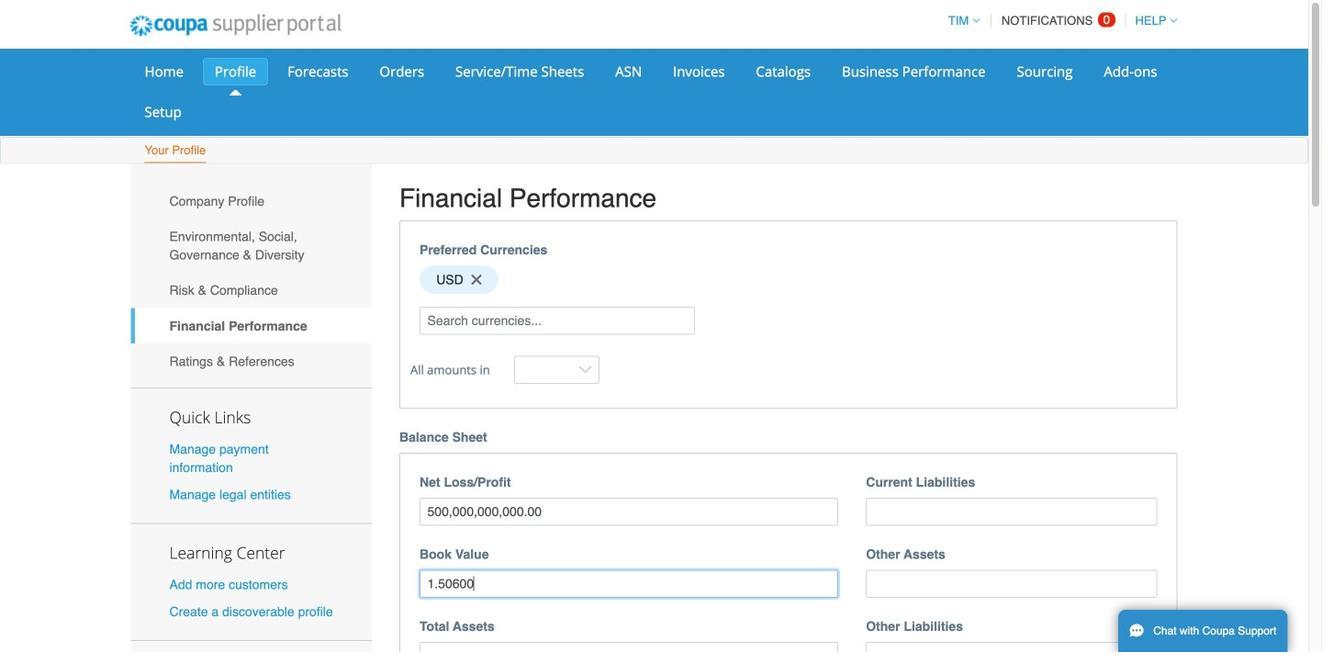 Task type: locate. For each thing, give the bounding box(es) containing it.
None text field
[[866, 570, 1158, 598], [420, 642, 839, 652], [866, 642, 1158, 652], [866, 570, 1158, 598], [420, 642, 839, 652], [866, 642, 1158, 652]]

option
[[420, 266, 498, 294]]

navigation
[[941, 3, 1178, 39]]

Search currencies... field
[[420, 307, 695, 335]]

coupa supplier portal image
[[117, 3, 354, 49]]

None text field
[[420, 498, 839, 526], [866, 498, 1158, 526], [420, 570, 839, 598], [420, 498, 839, 526], [866, 498, 1158, 526], [420, 570, 839, 598]]



Task type: vqa. For each thing, say whether or not it's contained in the screenshot.
the to
no



Task type: describe. For each thing, give the bounding box(es) containing it.
selected list box
[[413, 261, 1164, 298]]

option inside selected 'list box'
[[420, 266, 498, 294]]



